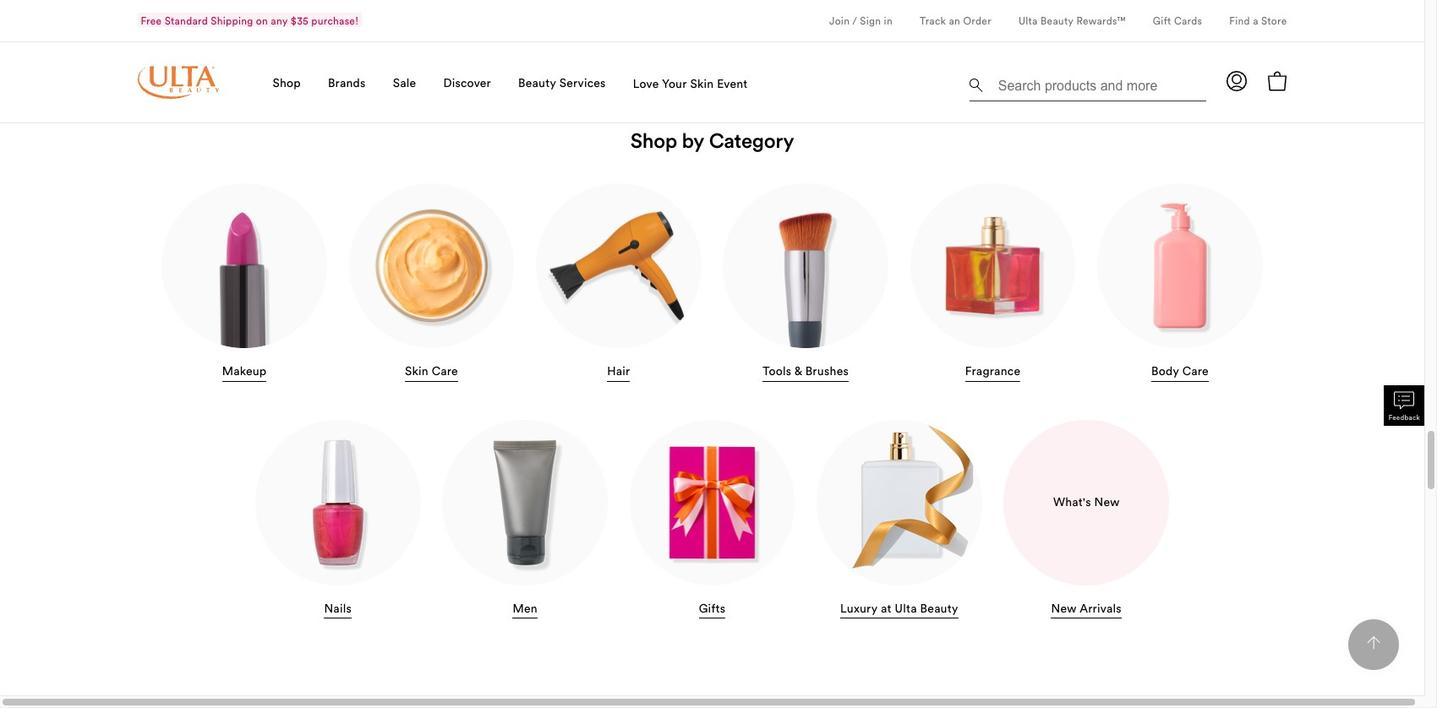Task type: describe. For each thing, give the bounding box(es) containing it.
track
[[920, 14, 946, 27]]

what's
[[1054, 495, 1091, 510]]

( inside banana bright+ vitamin c brightening eye crème ( 501 ) $44.00 free gift with purchase
[[205, 27, 208, 40]]

brands
[[328, 75, 366, 90]]

standard
[[165, 14, 208, 27]]

discover button
[[443, 41, 491, 123]]

a
[[1253, 14, 1259, 27]]

ulta inside the luxury at ulta beauty link
[[895, 601, 917, 616]]

sign
[[860, 14, 881, 27]]

order
[[964, 14, 992, 27]]

shipping
[[211, 14, 253, 27]]

shop button
[[273, 41, 301, 123]]

luxury at ulta beauty
[[841, 601, 959, 616]]

track an order link
[[920, 14, 992, 30]]

store
[[1262, 14, 1287, 27]]

by
[[682, 127, 704, 153]]

0 horizontal spatial new
[[1052, 601, 1077, 616]]

bright+
[[194, 0, 235, 3]]

1 horizontal spatial gift
[[470, 65, 488, 77]]

2 with from the left
[[491, 65, 512, 77]]

0 vertical spatial skin
[[690, 76, 714, 91]]

on
[[256, 14, 268, 27]]

rewards™
[[1077, 14, 1126, 27]]

beauty services button
[[518, 41, 606, 123]]

free gift with purchase link
[[435, 0, 712, 94]]

men
[[513, 601, 538, 616]]

&
[[795, 364, 803, 379]]

feedback
[[1389, 413, 1420, 422]]

join
[[830, 14, 850, 27]]

0 vertical spatial )
[[1093, 10, 1097, 23]]

banana bright+ vitamin c brightening eye crème ( 501 ) $44.00 free gift with purchase
[[151, 0, 382, 77]]

track an order
[[920, 14, 992, 27]]

) inside banana bright+ vitamin c brightening eye crème ( 501 ) $44.00 free gift with purchase
[[225, 27, 228, 40]]

$35
[[291, 14, 309, 27]]

event
[[717, 76, 748, 91]]

free for free gift with purchase
[[446, 65, 467, 77]]

0 horizontal spatial skin
[[405, 364, 429, 379]]

gift inside banana bright+ vitamin c brightening eye crème ( 501 ) $44.00 free gift with purchase
[[179, 65, 197, 77]]

skin care
[[405, 364, 458, 379]]

messages bubble square menu image
[[1394, 390, 1415, 411]]

beauty services
[[518, 75, 606, 90]]

c
[[283, 0, 292, 3]]

makeup link
[[162, 183, 327, 385]]

fragrance link
[[910, 183, 1076, 385]]

hair
[[607, 364, 630, 379]]

tools
[[763, 364, 792, 379]]

skin care link
[[349, 183, 514, 385]]

gifts
[[699, 601, 726, 616]]

men link
[[442, 420, 608, 622]]

find
[[1230, 14, 1251, 27]]

join / sign in
[[830, 14, 893, 27]]

brushes
[[806, 364, 849, 379]]

cards
[[1175, 14, 1203, 27]]

1 horizontal spatial new
[[1095, 495, 1120, 510]]

$44.00
[[151, 45, 190, 60]]

nails link
[[255, 420, 421, 622]]

ulta beauty rewards™
[[1019, 14, 1126, 27]]

free gift with purchase
[[446, 65, 558, 77]]

2 purchase from the left
[[515, 65, 558, 77]]

$35.00 link
[[726, 0, 1003, 78]]

( 66 )
[[1078, 10, 1097, 23]]

luxury at ulta beauty link
[[817, 420, 982, 622]]

tools & brushes link
[[723, 183, 889, 385]]

vitamin
[[238, 0, 280, 3]]

category
[[709, 127, 794, 153]]

sale
[[393, 75, 416, 90]]

sale button
[[393, 41, 416, 123]]

in
[[884, 14, 893, 27]]

find a store link
[[1230, 14, 1287, 30]]

join / sign in button
[[830, 0, 893, 41]]



Task type: locate. For each thing, give the bounding box(es) containing it.
/
[[853, 14, 857, 27]]

free for free standard shipping on any $35 purchase!
[[141, 14, 162, 27]]

$22.00
[[1024, 28, 1062, 43]]

shop left by
[[631, 127, 677, 153]]

services
[[560, 75, 606, 90]]

brightening
[[296, 0, 360, 3]]

0 horizontal spatial with
[[200, 65, 221, 77]]

501
[[208, 27, 225, 40]]

0 items in bag image
[[1267, 71, 1287, 91]]

0 vertical spatial new
[[1095, 495, 1120, 510]]

0 horizontal spatial purchase
[[224, 65, 267, 77]]

discover
[[443, 75, 491, 90]]

0 vertical spatial ulta
[[1019, 14, 1038, 27]]

0 horizontal spatial ulta
[[895, 601, 917, 616]]

1 with from the left
[[200, 65, 221, 77]]

tools & brushes
[[763, 364, 849, 379]]

brands button
[[328, 41, 366, 123]]

0 horizontal spatial shop
[[273, 75, 301, 90]]

1 horizontal spatial beauty
[[921, 601, 959, 616]]

1 horizontal spatial care
[[1183, 364, 1209, 379]]

find a store
[[1230, 14, 1287, 27]]

ulta inside ulta beauty rewards™ button
[[1019, 14, 1038, 27]]

beauty left services
[[518, 75, 556, 90]]

purchase!
[[311, 14, 359, 27]]

your
[[662, 76, 687, 91]]

1 horizontal spatial (
[[1078, 10, 1081, 23]]

hair link
[[536, 183, 702, 385]]

any
[[271, 14, 288, 27]]

$35.00
[[733, 28, 771, 43]]

ulta beauty rewards™ button
[[1019, 0, 1126, 41]]

1 horizontal spatial skin
[[690, 76, 714, 91]]

gift cards link
[[1153, 14, 1203, 30]]

0 horizontal spatial (
[[205, 27, 208, 40]]

1 horizontal spatial with
[[491, 65, 512, 77]]

beauty inside "button"
[[518, 75, 556, 90]]

love
[[633, 76, 659, 91]]

1 horizontal spatial )
[[1093, 10, 1097, 23]]

1 care from the left
[[432, 364, 458, 379]]

ulta up $22.00
[[1019, 14, 1038, 27]]

0 vertical spatial (
[[1078, 10, 1081, 23]]

makeup
[[222, 364, 267, 379]]

new arrivals
[[1052, 601, 1122, 616]]

new
[[1095, 495, 1120, 510], [1052, 601, 1077, 616]]

1 vertical spatial ulta
[[895, 601, 917, 616]]

purchase left shop button
[[224, 65, 267, 77]]

gift down the $44.00
[[179, 65, 197, 77]]

love your skin event link
[[633, 76, 748, 93]]

free inside banana bright+ vitamin c brightening eye crème ( 501 ) $44.00 free gift with purchase
[[155, 65, 176, 77]]

2 horizontal spatial gift
[[1153, 14, 1172, 27]]

at
[[881, 601, 892, 616]]

back to top image
[[1367, 637, 1381, 650]]

1 vertical spatial skin
[[405, 364, 429, 379]]

1 vertical spatial shop
[[631, 127, 677, 153]]

0 vertical spatial shop
[[273, 75, 301, 90]]

crème
[[151, 5, 188, 20]]

love your skin event
[[633, 76, 748, 91]]

2 vertical spatial beauty
[[921, 601, 959, 616]]

purchase left services
[[515, 65, 558, 77]]

care inside 'link'
[[1183, 364, 1209, 379]]

beauty up $22.00
[[1041, 14, 1074, 27]]

1 horizontal spatial ulta
[[1019, 14, 1038, 27]]

shop
[[273, 75, 301, 90], [631, 127, 677, 153]]

banana
[[151, 0, 191, 3]]

free
[[141, 14, 162, 27], [155, 65, 176, 77], [446, 65, 467, 77]]

ulta
[[1019, 14, 1038, 27], [895, 601, 917, 616]]

1 vertical spatial )
[[225, 27, 228, 40]]

free right sale button
[[446, 65, 467, 77]]

gift cards
[[1153, 14, 1203, 27]]

shop left brands "button"
[[273, 75, 301, 90]]

body care link
[[1098, 183, 1263, 385]]

skin
[[690, 76, 714, 91], [405, 364, 429, 379]]

care for body care
[[1183, 364, 1209, 379]]

luxury
[[841, 601, 878, 616]]

with down the 501
[[200, 65, 221, 77]]

new left arrivals
[[1052, 601, 1077, 616]]

1 horizontal spatial shop
[[631, 127, 677, 153]]

an
[[949, 14, 961, 27]]

0 horizontal spatial beauty
[[518, 75, 556, 90]]

(
[[1078, 10, 1081, 23], [205, 27, 208, 40]]

2 care from the left
[[1183, 364, 1209, 379]]

free down banana
[[141, 14, 162, 27]]

purchase
[[224, 65, 267, 77], [515, 65, 558, 77]]

eye
[[363, 0, 382, 3]]

ulta right at
[[895, 601, 917, 616]]

fragrance
[[966, 364, 1021, 379]]

0 horizontal spatial gift
[[179, 65, 197, 77]]

body
[[1152, 364, 1180, 379]]

beauty right at
[[921, 601, 959, 616]]

body care
[[1152, 364, 1209, 379]]

care
[[432, 364, 458, 379], [1183, 364, 1209, 379]]

care for skin care
[[432, 364, 458, 379]]

gifts link
[[630, 420, 795, 622]]

1 purchase from the left
[[224, 65, 267, 77]]

what's new
[[1054, 495, 1120, 510]]

with left beauty services
[[491, 65, 512, 77]]

1 vertical spatial beauty
[[518, 75, 556, 90]]

free standard shipping on any $35 purchase!
[[141, 14, 359, 27]]

Search products and more search field
[[997, 68, 1201, 97]]

arrivals
[[1080, 601, 1122, 616]]

gift
[[1153, 14, 1172, 27], [179, 65, 197, 77], [470, 65, 488, 77]]

free down the $44.00
[[155, 65, 176, 77]]

1 vertical spatial (
[[205, 27, 208, 40]]

beauty
[[1041, 14, 1074, 27], [518, 75, 556, 90], [921, 601, 959, 616]]

1 vertical spatial new
[[1052, 601, 1077, 616]]

66
[[1081, 10, 1093, 23]]

gift left cards
[[1153, 14, 1172, 27]]

with
[[200, 65, 221, 77], [491, 65, 512, 77]]

0 horizontal spatial care
[[432, 364, 458, 379]]

0 horizontal spatial )
[[225, 27, 228, 40]]

gift right "sale"
[[470, 65, 488, 77]]

0 vertical spatial beauty
[[1041, 14, 1074, 27]]

None search field
[[970, 64, 1206, 105]]

)
[[1093, 10, 1097, 23], [225, 27, 228, 40]]

log in to your ulta account image
[[1227, 71, 1247, 91]]

shop for shop by category
[[631, 127, 677, 153]]

beauty inside button
[[1041, 14, 1074, 27]]

nails
[[324, 601, 352, 616]]

shop for shop
[[273, 75, 301, 90]]

1 horizontal spatial purchase
[[515, 65, 558, 77]]

shop by category
[[631, 127, 794, 153]]

with inside banana bright+ vitamin c brightening eye crème ( 501 ) $44.00 free gift with purchase
[[200, 65, 221, 77]]

go to ulta beauty homepage image
[[137, 66, 219, 99]]

purchase inside banana bright+ vitamin c brightening eye crème ( 501 ) $44.00 free gift with purchase
[[224, 65, 267, 77]]

2 horizontal spatial beauty
[[1041, 14, 1074, 27]]

new right the what's
[[1095, 495, 1120, 510]]



Task type: vqa. For each thing, say whether or not it's contained in the screenshot.
Makeup Remover Cleansing Towelette Singles IMAGE
no



